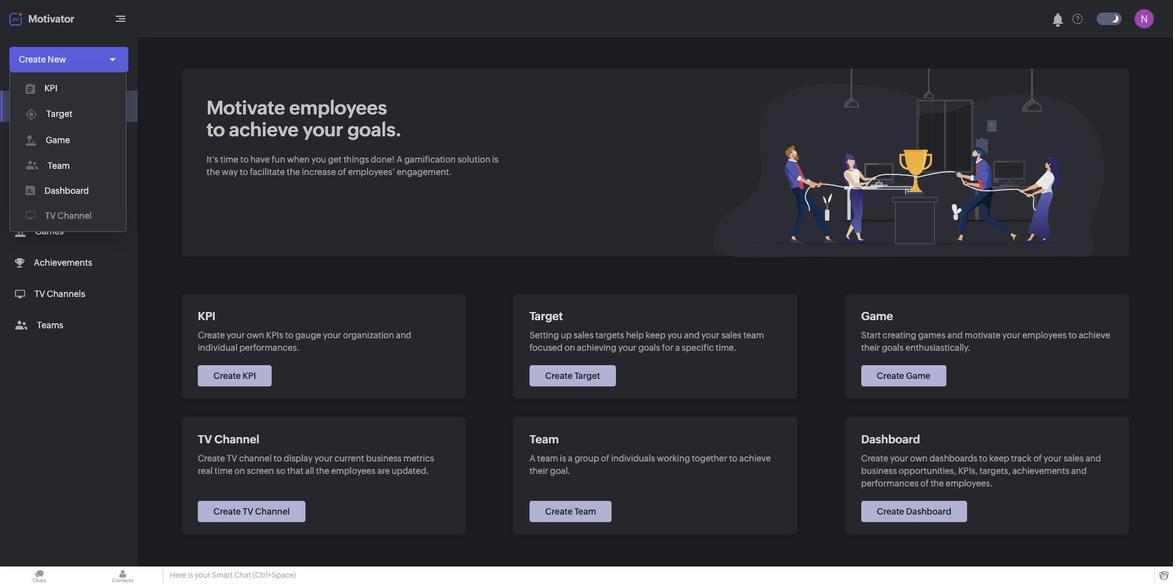 Task type: describe. For each thing, give the bounding box(es) containing it.
start
[[861, 331, 881, 341]]

way
[[222, 167, 238, 177]]

working
[[657, 454, 690, 464]]

have
[[250, 155, 270, 165]]

performances
[[861, 479, 919, 489]]

you for target
[[667, 331, 682, 341]]

all
[[305, 466, 314, 476]]

when
[[287, 155, 310, 165]]

business inside create tv channel to display your current business metrics real time on screen so that all the employees are updated.
[[366, 454, 402, 464]]

2 vertical spatial target
[[574, 371, 600, 381]]

to inside create your own kpis to gauge your organization and individual performances.
[[285, 331, 294, 341]]

tv left channels
[[34, 289, 45, 299]]

their inside start creating games and motivate your employees to achieve their goals enthusiastically.
[[861, 343, 880, 353]]

0 vertical spatial channel
[[214, 433, 259, 446]]

your inside motivate employees to achieve your goals.
[[303, 119, 343, 141]]

gamification
[[404, 155, 456, 165]]

achievements
[[1013, 466, 1070, 476]]

fun
[[272, 155, 285, 165]]

achieve inside a team is a group of individuals working together to achieve their goal.
[[739, 454, 771, 464]]

of down opportunities,
[[921, 479, 929, 489]]

0 vertical spatial dashboard
[[44, 186, 89, 196]]

start creating games and motivate your employees to achieve their goals enthusiastically.
[[861, 331, 1110, 353]]

specific
[[682, 343, 714, 353]]

performances.
[[239, 343, 300, 353]]

user image
[[1134, 9, 1154, 29]]

create game
[[877, 371, 931, 381]]

games
[[918, 331, 946, 341]]

a inside it's time to have fun when you get things done! a gamification solution is the way to facilitate the increase of employees' engagement.
[[397, 155, 403, 165]]

targets
[[595, 331, 624, 341]]

here is your smart chat (ctrl+space)
[[170, 572, 296, 580]]

motivate
[[207, 97, 285, 119]]

create team
[[545, 507, 596, 517]]

organization
[[343, 331, 394, 341]]

metrics
[[404, 454, 434, 464]]

enthusiastically.
[[906, 343, 971, 353]]

create new
[[19, 54, 66, 64]]

increase
[[302, 167, 336, 177]]

games
[[35, 227, 64, 237]]

keep for dashboard
[[990, 454, 1009, 464]]

home
[[36, 101, 60, 111]]

contacts image
[[83, 567, 162, 585]]

the down when
[[287, 167, 300, 177]]

goal.
[[550, 466, 570, 476]]

up
[[561, 331, 572, 341]]

create your own kpis to gauge your organization and individual performances.
[[198, 331, 411, 353]]

team inside a team is a group of individuals working together to achieve their goal.
[[537, 454, 558, 464]]

list containing home
[[0, 91, 138, 341]]

a inside a team is a group of individuals working together to achieve their goal.
[[568, 454, 573, 464]]

together
[[692, 454, 727, 464]]

of up achievements
[[1034, 454, 1042, 464]]

to inside a team is a group of individuals working together to achieve their goal.
[[729, 454, 738, 464]]

individual
[[198, 343, 238, 353]]

sales for dashboard
[[1064, 454, 1084, 464]]

create for create tv channel
[[213, 507, 241, 517]]

the down it's
[[207, 167, 220, 177]]

the inside create tv channel to display your current business metrics real time on screen so that all the employees are updated.
[[316, 466, 329, 476]]

track
[[1011, 454, 1032, 464]]

goals inside start creating games and motivate your employees to achieve their goals enthusiastically.
[[882, 343, 904, 353]]

create for create game
[[877, 371, 904, 381]]

1 horizontal spatial team
[[530, 433, 559, 446]]

smart
[[212, 572, 233, 580]]

targets,
[[980, 466, 1011, 476]]

current
[[334, 454, 364, 464]]

tv inside create tv channel to display your current business metrics real time on screen so that all the employees are updated.
[[227, 454, 237, 464]]

kpis,
[[958, 466, 978, 476]]

done!
[[371, 155, 395, 165]]

sales for target
[[721, 331, 742, 341]]

facilitate
[[250, 167, 285, 177]]

create target
[[545, 371, 600, 381]]

goals inside 'setting up sales targets help keep you and your sales team focused on achieving your goals for a specific time.'
[[638, 343, 660, 353]]

create for create dashboard
[[877, 507, 904, 517]]

tv channels
[[34, 289, 85, 299]]

1 vertical spatial channel
[[255, 507, 290, 517]]

focused
[[530, 343, 563, 353]]

employees inside create tv channel to display your current business metrics real time on screen so that all the employees are updated.
[[331, 466, 376, 476]]

updated.
[[392, 466, 429, 476]]

so
[[276, 466, 285, 476]]

display
[[284, 454, 313, 464]]

individuals
[[611, 454, 655, 464]]

solution
[[458, 155, 490, 165]]

team inside 'setting up sales targets help keep you and your sales team focused on achieving your goals for a specific time.'
[[743, 331, 764, 341]]

on inside create tv channel to display your current business metrics real time on screen so that all the employees are updated.
[[234, 466, 245, 476]]

employees.
[[946, 479, 993, 489]]

create tv channel
[[213, 507, 290, 517]]

engagement.
[[397, 167, 452, 177]]

opportunities,
[[899, 466, 957, 476]]

here
[[170, 572, 186, 580]]

employees'
[[348, 167, 395, 177]]

your right gauge
[[323, 331, 341, 341]]

things
[[343, 155, 369, 165]]

create for create new
[[19, 54, 46, 64]]

employees inside motivate employees to achieve your goals.
[[289, 97, 387, 119]]



Task type: locate. For each thing, give the bounding box(es) containing it.
time right real
[[214, 466, 233, 476]]

goals down creating on the right of page
[[882, 343, 904, 353]]

your up specific
[[702, 331, 720, 341]]

0 horizontal spatial sales
[[574, 331, 594, 341]]

0 vertical spatial time
[[220, 155, 238, 165]]

of down "get" in the top of the page
[[338, 167, 346, 177]]

screen
[[247, 466, 274, 476]]

dashboards
[[930, 454, 978, 464]]

1 vertical spatial team
[[537, 454, 558, 464]]

1 horizontal spatial achieve
[[739, 454, 771, 464]]

kpis inside create your own kpis to gauge your organization and individual performances.
[[266, 331, 283, 341]]

own
[[247, 331, 264, 341], [910, 454, 928, 464]]

keep inside 'setting up sales targets help keep you and your sales team focused on achieving your goals for a specific time.'
[[646, 331, 666, 341]]

2 horizontal spatial is
[[560, 454, 566, 464]]

target up dashboards
[[46, 109, 72, 119]]

of inside it's time to have fun when you get things done! a gamification solution is the way to facilitate the increase of employees' engagement.
[[338, 167, 346, 177]]

get
[[328, 155, 342, 165]]

the inside create your own dashboards to keep track of your sales and business opportunities, kpis, targets, achievements and performances of the employees.
[[931, 479, 944, 489]]

of right group
[[601, 454, 609, 464]]

sales inside create your own dashboards to keep track of your sales and business opportunities, kpis, targets, achievements and performances of the employees.
[[1064, 454, 1084, 464]]

their inside a team is a group of individuals working together to achieve their goal.
[[530, 466, 548, 476]]

it's time to have fun when you get things done! a gamification solution is the way to facilitate the increase of employees' engagement.
[[207, 155, 499, 177]]

own inside create your own kpis to gauge your organization and individual performances.
[[247, 331, 264, 341]]

1 horizontal spatial a
[[530, 454, 536, 464]]

time inside it's time to have fun when you get things done! a gamification solution is the way to facilitate the increase of employees' engagement.
[[220, 155, 238, 165]]

your right display
[[314, 454, 333, 464]]

you up 'increase'
[[311, 155, 326, 165]]

game down home
[[46, 135, 70, 145]]

tv
[[34, 289, 45, 299], [198, 433, 212, 446], [227, 454, 237, 464], [243, 507, 253, 517]]

dashboard up performances
[[861, 433, 920, 446]]

own up "performances."
[[247, 331, 264, 341]]

2 vertical spatial dashboard
[[906, 507, 952, 517]]

0 horizontal spatial team
[[537, 454, 558, 464]]

create tv channel to display your current business metrics real time on screen so that all the employees are updated.
[[198, 454, 434, 476]]

employees inside start creating games and motivate your employees to achieve their goals enthusiastically.
[[1022, 331, 1067, 341]]

target up "setting"
[[530, 310, 563, 323]]

1 horizontal spatial you
[[667, 331, 682, 341]]

0 horizontal spatial a
[[568, 454, 573, 464]]

1 horizontal spatial kpis
[[266, 331, 283, 341]]

game
[[46, 135, 70, 145], [861, 310, 893, 323], [906, 371, 931, 381]]

goals left for
[[638, 343, 660, 353]]

to inside create tv channel to display your current business metrics real time on screen so that all the employees are updated.
[[274, 454, 282, 464]]

business up are on the left of the page
[[366, 454, 402, 464]]

a inside 'setting up sales targets help keep you and your sales team focused on achieving your goals for a specific time.'
[[675, 343, 680, 353]]

create left new
[[19, 54, 46, 64]]

1 vertical spatial achieve
[[1079, 331, 1110, 341]]

1 horizontal spatial on
[[564, 343, 575, 353]]

is inside a team is a group of individuals working together to achieve their goal.
[[560, 454, 566, 464]]

keep up targets,
[[990, 454, 1009, 464]]

dashboard
[[44, 186, 89, 196], [861, 433, 920, 446], [906, 507, 952, 517]]

kpis up "performances."
[[266, 331, 283, 341]]

1 horizontal spatial keep
[[990, 454, 1009, 464]]

kpis inside list
[[34, 164, 51, 174]]

employees right motivate
[[1022, 331, 1067, 341]]

dashboard up games
[[44, 186, 89, 196]]

1 horizontal spatial team
[[743, 331, 764, 341]]

time inside create tv channel to display your current business metrics real time on screen so that all the employees are updated.
[[214, 466, 233, 476]]

create dashboard
[[877, 507, 952, 517]]

time
[[220, 155, 238, 165], [214, 466, 233, 476]]

teams
[[37, 321, 63, 331]]

keep inside create your own dashboards to keep track of your sales and business opportunities, kpis, targets, achievements and performances of the employees.
[[990, 454, 1009, 464]]

create for create target
[[545, 371, 573, 381]]

team
[[48, 161, 70, 171], [530, 433, 559, 446], [574, 507, 596, 517]]

0 vertical spatial their
[[861, 343, 880, 353]]

0 horizontal spatial kpi
[[44, 83, 58, 93]]

1 vertical spatial employees
[[1022, 331, 1067, 341]]

create down performances
[[877, 507, 904, 517]]

kpi for target
[[44, 83, 58, 93]]

1 vertical spatial keep
[[990, 454, 1009, 464]]

(ctrl+space)
[[253, 572, 296, 580]]

0 horizontal spatial goals
[[638, 343, 660, 353]]

create inside create your own dashboards to keep track of your sales and business opportunities, kpis, targets, achievements and performances of the employees.
[[861, 454, 888, 464]]

to
[[207, 119, 225, 141], [240, 155, 249, 165], [240, 167, 248, 177], [285, 331, 294, 341], [1069, 331, 1077, 341], [274, 454, 282, 464], [729, 454, 738, 464], [979, 454, 988, 464]]

channel up 'channel'
[[214, 433, 259, 446]]

to inside create your own dashboards to keep track of your sales and business opportunities, kpis, targets, achievements and performances of the employees.
[[979, 454, 988, 464]]

your up achievements
[[1044, 454, 1062, 464]]

your left 'smart'
[[195, 572, 210, 580]]

0 horizontal spatial keep
[[646, 331, 666, 341]]

achieve
[[229, 119, 299, 141], [1079, 331, 1110, 341], [739, 454, 771, 464]]

create for create your own dashboards to keep track of your sales and business opportunities, kpis, targets, achievements and performances of the employees.
[[861, 454, 888, 464]]

your up "get" in the top of the page
[[303, 119, 343, 141]]

sales up the time.
[[721, 331, 742, 341]]

dashboard down opportunities,
[[906, 507, 952, 517]]

1 vertical spatial game
[[861, 310, 893, 323]]

chat
[[234, 572, 251, 580]]

on inside 'setting up sales targets help keep you and your sales team focused on achieving your goals for a specific time.'
[[564, 343, 575, 353]]

a left group
[[530, 454, 536, 464]]

is up goal.
[[560, 454, 566, 464]]

1 vertical spatial a
[[530, 454, 536, 464]]

the right all
[[316, 466, 329, 476]]

create kpi
[[213, 371, 256, 381]]

their left goal.
[[530, 466, 548, 476]]

on
[[564, 343, 575, 353], [234, 466, 245, 476]]

1 horizontal spatial business
[[861, 466, 897, 476]]

their down start
[[861, 343, 880, 353]]

business
[[366, 454, 402, 464], [861, 466, 897, 476]]

on down up
[[564, 343, 575, 353]]

create for create your own kpis to gauge your organization and individual performances.
[[198, 331, 225, 341]]

0 horizontal spatial achieve
[[229, 119, 299, 141]]

your up performances
[[890, 454, 908, 464]]

own inside create your own dashboards to keep track of your sales and business opportunities, kpis, targets, achievements and performances of the employees.
[[910, 454, 928, 464]]

1 vertical spatial you
[[667, 331, 682, 341]]

employees up "get" in the top of the page
[[289, 97, 387, 119]]

team
[[743, 331, 764, 341], [537, 454, 558, 464]]

is right solution
[[492, 155, 499, 165]]

1 vertical spatial is
[[560, 454, 566, 464]]

0 horizontal spatial their
[[530, 466, 548, 476]]

channel
[[239, 454, 272, 464]]

2 vertical spatial game
[[906, 371, 931, 381]]

target down achieving
[[574, 371, 600, 381]]

1 vertical spatial a
[[568, 454, 573, 464]]

create down focused at left
[[545, 371, 573, 381]]

the
[[207, 167, 220, 177], [287, 167, 300, 177], [316, 466, 329, 476], [931, 479, 944, 489]]

a right done!
[[397, 155, 403, 165]]

0 vertical spatial kpis
[[34, 164, 51, 174]]

game down the enthusiastically.
[[906, 371, 931, 381]]

you for motivate employees
[[311, 155, 326, 165]]

of inside a team is a group of individuals working together to achieve their goal.
[[601, 454, 609, 464]]

is inside it's time to have fun when you get things done! a gamification solution is the way to facilitate the increase of employees' engagement.
[[492, 155, 499, 165]]

1 vertical spatial dashboard
[[861, 433, 920, 446]]

2 horizontal spatial team
[[574, 507, 596, 517]]

1 horizontal spatial kpi
[[198, 310, 216, 323]]

tv down tv channel
[[227, 454, 237, 464]]

channels
[[47, 289, 85, 299]]

0 vertical spatial target
[[46, 109, 72, 119]]

0 vertical spatial on
[[564, 343, 575, 353]]

team down dashboards
[[48, 161, 70, 171]]

group
[[575, 454, 599, 464]]

time.
[[716, 343, 737, 353]]

0 vertical spatial a
[[675, 343, 680, 353]]

motivator
[[28, 13, 74, 25]]

0 vertical spatial achieve
[[229, 119, 299, 141]]

is
[[492, 155, 499, 165], [560, 454, 566, 464], [188, 572, 193, 580]]

game up start
[[861, 310, 893, 323]]

create down creating on the right of page
[[877, 371, 904, 381]]

real
[[198, 466, 213, 476]]

it's
[[207, 155, 218, 165]]

1 horizontal spatial goals
[[882, 343, 904, 353]]

a team is a group of individuals working together to achieve their goal.
[[530, 454, 771, 476]]

you up for
[[667, 331, 682, 341]]

create down 'channel'
[[213, 507, 241, 517]]

2 horizontal spatial sales
[[1064, 454, 1084, 464]]

0 horizontal spatial kpis
[[34, 164, 51, 174]]

create for create team
[[545, 507, 573, 517]]

kpi for create your own kpis to gauge your organization and individual performances.
[[198, 310, 216, 323]]

tv down screen
[[243, 507, 253, 517]]

2 vertical spatial kpi
[[243, 371, 256, 381]]

create up real
[[198, 454, 225, 464]]

help
[[626, 331, 644, 341]]

own up opportunities,
[[910, 454, 928, 464]]

channel
[[214, 433, 259, 446], [255, 507, 290, 517]]

create inside create your own kpis to gauge your organization and individual performances.
[[198, 331, 225, 341]]

business inside create your own dashboards to keep track of your sales and business opportunities, kpis, targets, achievements and performances of the employees.
[[861, 466, 897, 476]]

your up individual
[[227, 331, 245, 341]]

1 horizontal spatial a
[[675, 343, 680, 353]]

0 vertical spatial game
[[46, 135, 70, 145]]

create up individual
[[198, 331, 225, 341]]

a
[[397, 155, 403, 165], [530, 454, 536, 464]]

a inside a team is a group of individuals working together to achieve their goal.
[[530, 454, 536, 464]]

time up 'way'
[[220, 155, 238, 165]]

achieve inside motivate employees to achieve your goals.
[[229, 119, 299, 141]]

0 horizontal spatial you
[[311, 155, 326, 165]]

0 vertical spatial team
[[48, 161, 70, 171]]

2 horizontal spatial kpi
[[243, 371, 256, 381]]

create inside create tv channel to display your current business metrics real time on screen so that all the employees are updated.
[[198, 454, 225, 464]]

tv channel
[[198, 433, 259, 446]]

to inside start creating games and motivate your employees to achieve their goals enthusiastically.
[[1069, 331, 1077, 341]]

own for dashboard
[[910, 454, 928, 464]]

is right the here
[[188, 572, 193, 580]]

1 goals from the left
[[638, 343, 660, 353]]

1 horizontal spatial sales
[[721, 331, 742, 341]]

a up goal.
[[568, 454, 573, 464]]

sales
[[574, 331, 594, 341], [721, 331, 742, 341], [1064, 454, 1084, 464]]

a right for
[[675, 343, 680, 353]]

your right motivate
[[1002, 331, 1021, 341]]

to inside motivate employees to achieve your goals.
[[207, 119, 225, 141]]

2 vertical spatial team
[[574, 507, 596, 517]]

team down group
[[574, 507, 596, 517]]

0 vertical spatial team
[[743, 331, 764, 341]]

list item
[[0, 185, 138, 216]]

business up performances
[[861, 466, 897, 476]]

0 horizontal spatial is
[[188, 572, 193, 580]]

0 vertical spatial a
[[397, 155, 403, 165]]

0 horizontal spatial a
[[397, 155, 403, 165]]

create up performances
[[861, 454, 888, 464]]

1 vertical spatial target
[[530, 310, 563, 323]]

on down 'channel'
[[234, 466, 245, 476]]

achieve inside start creating games and motivate your employees to achieve their goals enthusiastically.
[[1079, 331, 1110, 341]]

0 vertical spatial own
[[247, 331, 264, 341]]

motivate
[[965, 331, 1001, 341]]

dashboards
[[34, 133, 82, 143]]

your
[[303, 119, 343, 141], [227, 331, 245, 341], [323, 331, 341, 341], [702, 331, 720, 341], [1002, 331, 1021, 341], [618, 343, 637, 353], [314, 454, 333, 464], [890, 454, 908, 464], [1044, 454, 1062, 464], [195, 572, 210, 580]]

list
[[0, 91, 138, 341]]

0 horizontal spatial target
[[46, 109, 72, 119]]

0 vertical spatial is
[[492, 155, 499, 165]]

0 horizontal spatial on
[[234, 466, 245, 476]]

0 horizontal spatial own
[[247, 331, 264, 341]]

2 vertical spatial employees
[[331, 466, 376, 476]]

1 vertical spatial kpis
[[266, 331, 283, 341]]

1 horizontal spatial their
[[861, 343, 880, 353]]

you inside it's time to have fun when you get things done! a gamification solution is the way to facilitate the increase of employees' engagement.
[[311, 155, 326, 165]]

0 horizontal spatial business
[[366, 454, 402, 464]]

and inside 'setting up sales targets help keep you and your sales team focused on achieving your goals for a specific time.'
[[684, 331, 700, 341]]

kpis down dashboards
[[34, 164, 51, 174]]

your down help
[[618, 343, 637, 353]]

create for create tv channel to display your current business metrics real time on screen so that all the employees are updated.
[[198, 454, 225, 464]]

1 vertical spatial on
[[234, 466, 245, 476]]

team up goal.
[[530, 433, 559, 446]]

kpi down "performances."
[[243, 371, 256, 381]]

1 vertical spatial business
[[861, 466, 897, 476]]

own for kpi
[[247, 331, 264, 341]]

setting up sales targets help keep you and your sales team focused on achieving your goals for a specific time.
[[530, 331, 764, 353]]

kpis
[[34, 164, 51, 174], [266, 331, 283, 341]]

your inside start creating games and motivate your employees to achieve their goals enthusiastically.
[[1002, 331, 1021, 341]]

for
[[662, 343, 674, 353]]

0 horizontal spatial game
[[46, 135, 70, 145]]

channel down so
[[255, 507, 290, 517]]

your inside create tv channel to display your current business metrics real time on screen so that all the employees are updated.
[[314, 454, 333, 464]]

1 vertical spatial team
[[530, 433, 559, 446]]

create down individual
[[213, 371, 241, 381]]

create inside create tv channel link
[[213, 507, 241, 517]]

tv up real
[[198, 433, 212, 446]]

1 vertical spatial time
[[214, 466, 233, 476]]

2 horizontal spatial achieve
[[1079, 331, 1110, 341]]

0 vertical spatial kpi
[[44, 83, 58, 93]]

and inside create your own kpis to gauge your organization and individual performances.
[[396, 331, 411, 341]]

of
[[338, 167, 346, 177], [601, 454, 609, 464], [1034, 454, 1042, 464], [921, 479, 929, 489]]

new
[[48, 54, 66, 64]]

keep for target
[[646, 331, 666, 341]]

0 vertical spatial employees
[[289, 97, 387, 119]]

setting
[[530, 331, 559, 341]]

their
[[861, 343, 880, 353], [530, 466, 548, 476]]

0 vertical spatial business
[[366, 454, 402, 464]]

1 vertical spatial own
[[910, 454, 928, 464]]

0 vertical spatial you
[[311, 155, 326, 165]]

kpi up home
[[44, 83, 58, 93]]

a
[[675, 343, 680, 353], [568, 454, 573, 464]]

you inside 'setting up sales targets help keep you and your sales team focused on achieving your goals for a specific time.'
[[667, 331, 682, 341]]

create for create kpi
[[213, 371, 241, 381]]

1 vertical spatial kpi
[[198, 310, 216, 323]]

create tv channel link
[[198, 501, 305, 523]]

sales right up
[[574, 331, 594, 341]]

sales up achievements
[[1064, 454, 1084, 464]]

and inside start creating games and motivate your employees to achieve their goals enthusiastically.
[[947, 331, 963, 341]]

1 horizontal spatial game
[[861, 310, 893, 323]]

1 horizontal spatial target
[[530, 310, 563, 323]]

2 vertical spatial achieve
[[739, 454, 771, 464]]

2 horizontal spatial game
[[906, 371, 931, 381]]

1 horizontal spatial is
[[492, 155, 499, 165]]

keep
[[646, 331, 666, 341], [990, 454, 1009, 464]]

keep up for
[[646, 331, 666, 341]]

achieving
[[577, 343, 617, 353]]

employees down current
[[331, 466, 376, 476]]

achievements
[[34, 258, 92, 268]]

motivate employees to achieve your goals.
[[207, 97, 402, 141]]

2 horizontal spatial target
[[574, 371, 600, 381]]

chats image
[[0, 567, 79, 585]]

creating
[[883, 331, 917, 341]]

gauge
[[295, 331, 321, 341]]

2 goals from the left
[[882, 343, 904, 353]]

1 vertical spatial their
[[530, 466, 548, 476]]

create your own dashboards to keep track of your sales and business opportunities, kpis, targets, achievements and performances of the employees.
[[861, 454, 1101, 489]]

that
[[287, 466, 303, 476]]

0 horizontal spatial team
[[48, 161, 70, 171]]

1 horizontal spatial own
[[910, 454, 928, 464]]

2 vertical spatial is
[[188, 572, 193, 580]]

goals.
[[347, 119, 402, 141]]

the down opportunities,
[[931, 479, 944, 489]]

create down goal.
[[545, 507, 573, 517]]

0 vertical spatial keep
[[646, 331, 666, 341]]

kpi up individual
[[198, 310, 216, 323]]

are
[[377, 466, 390, 476]]

target
[[46, 109, 72, 119], [530, 310, 563, 323], [574, 371, 600, 381]]



Task type: vqa. For each thing, say whether or not it's contained in the screenshot.
Create corresponding to Create KPI
yes



